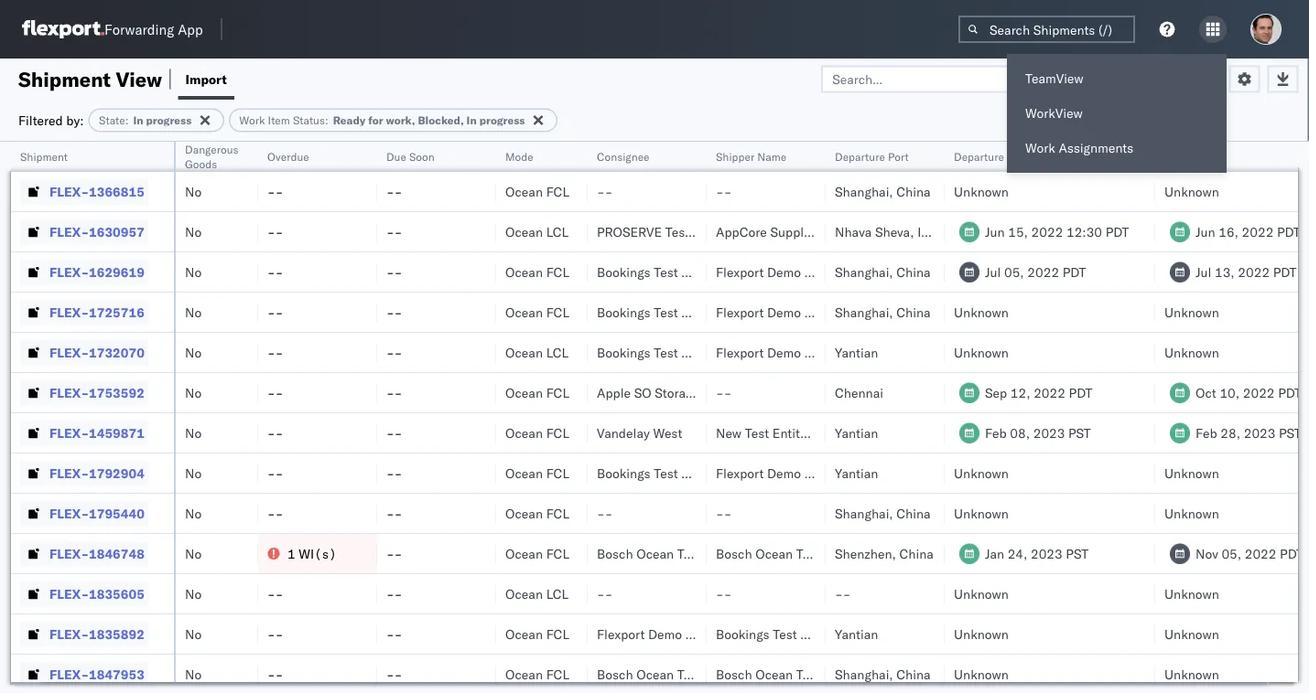 Task type: describe. For each thing, give the bounding box(es) containing it.
by:
[[66, 112, 84, 128]]

date for departure date
[[1007, 150, 1031, 163]]

bookings for flex-1732070
[[597, 345, 651, 361]]

oct 10, 2022 pdt
[[1196, 385, 1302, 401]]

shenzhen,
[[835, 546, 896, 562]]

fcl for flex-1366815
[[546, 184, 569, 200]]

demo for 1792904
[[767, 466, 801, 482]]

flex-1629619
[[49, 264, 144, 280]]

jun for jun 16, 2022 pdt
[[1196, 224, 1215, 240]]

consignee for flex-1725716
[[681, 304, 743, 320]]

1835605
[[89, 586, 144, 602]]

1
[[287, 546, 295, 562]]

shipper name
[[716, 150, 787, 163]]

flex- for 1630957
[[49, 224, 89, 240]]

bookings test consignee for flex-1792904
[[597, 466, 743, 482]]

flex-1835892 button
[[20, 622, 148, 648]]

12,
[[1011, 385, 1030, 401]]

arrival
[[1165, 150, 1197, 163]]

demo for 1732070
[[767, 345, 801, 361]]

resize handle column header for departure date
[[1133, 142, 1155, 694]]

dangerous goods
[[185, 142, 239, 171]]

shipper name button
[[707, 146, 807, 164]]

no for flex-1459871
[[185, 425, 202, 441]]

assignments
[[1059, 140, 1134, 156]]

flex-1630957 button
[[20, 219, 148, 245]]

resize handle column header for dangerous goods
[[236, 142, 258, 694]]

28,
[[1221, 425, 1241, 441]]

flex-1846748 button
[[20, 542, 148, 567]]

yantian for flex-1732070
[[835, 345, 878, 361]]

flex-1847953 button
[[20, 662, 148, 688]]

Search Shipments (/) text field
[[959, 16, 1135, 43]]

flex-1366815 button
[[20, 179, 148, 205]]

jul 05, 2022 pdt
[[985, 264, 1086, 280]]

resize handle column header for departure port
[[923, 142, 945, 694]]

goods
[[185, 157, 217, 171]]

work for work item status : ready for work, blocked, in progress
[[239, 114, 265, 127]]

not
[[732, 385, 758, 401]]

due soon
[[386, 150, 435, 163]]

departure for departure date
[[954, 150, 1004, 163]]

ocean for 1835605
[[505, 586, 543, 602]]

name
[[757, 150, 787, 163]]

appcore
[[716, 224, 767, 240]]

nhava sheva, india
[[835, 224, 946, 240]]

shipment view
[[18, 66, 162, 92]]

shipper for flex-1629619
[[804, 264, 850, 280]]

ocean fcl for flex-1725716
[[505, 304, 569, 320]]

jul for jul 05, 2022 pdt
[[985, 264, 1001, 280]]

departure port button
[[826, 146, 926, 164]]

departure date button
[[945, 146, 1137, 164]]

jan
[[985, 546, 1004, 562]]

1 : from the left
[[125, 114, 129, 127]]

resize handle column header for shipper name
[[804, 142, 826, 694]]

forwarding
[[104, 21, 174, 38]]

feb 28, 2023 pst
[[1196, 425, 1302, 441]]

ocean for 1459871
[[505, 425, 543, 441]]

shanghai, china for flex-1629619
[[835, 264, 931, 280]]

resize handle column header for shipment
[[152, 142, 174, 694]]

consignee for flex-1629619
[[681, 264, 743, 280]]

pdt for jun 16, 2022 pdt
[[1277, 224, 1301, 240]]

work,
[[386, 114, 415, 127]]

flexport demo shipper co. for 1792904
[[716, 466, 871, 482]]

ocean for 1795440
[[505, 506, 543, 522]]

so
[[634, 385, 651, 401]]

no for flex-1835605
[[185, 586, 202, 602]]

no for flex-1366815
[[185, 184, 202, 200]]

nov
[[1196, 546, 1218, 562]]

2022 for jul 13, 2022 pdt
[[1238, 264, 1270, 280]]

supply
[[770, 224, 810, 240]]

no for flex-1847953
[[185, 667, 202, 683]]

china for flex-1847953
[[897, 667, 931, 683]]

view
[[116, 66, 162, 92]]

pdt for jul 13, 2022 pdt
[[1273, 264, 1297, 280]]

2022 for sep 12, 2022 pdt
[[1034, 385, 1066, 401]]

shanghai, for flex-1795440
[[835, 506, 893, 522]]

1846748
[[89, 546, 144, 562]]

entity
[[773, 425, 807, 441]]

fcl for flex-1846748
[[546, 546, 569, 562]]

ocean for 1847953
[[505, 667, 543, 683]]

flex-1835605
[[49, 586, 144, 602]]

sep 12, 2022 pdt
[[985, 385, 1092, 401]]

ocean fcl for flex-1459871
[[505, 425, 569, 441]]

jan 24, 2023 pst
[[985, 546, 1089, 562]]

apple so storage (do not use)
[[597, 385, 794, 401]]

no for flex-1795440
[[185, 506, 202, 522]]

consignee button
[[588, 146, 688, 164]]

1459871
[[89, 425, 144, 441]]

pdt right 12:30
[[1106, 224, 1129, 240]]

flex-1629619 button
[[20, 260, 148, 285]]

12:30
[[1067, 224, 1102, 240]]

teamview link
[[1007, 61, 1227, 96]]

flex- for 1795440
[[49, 506, 89, 522]]

nov 05, 2022 pdt
[[1196, 546, 1304, 562]]

flex- for 1835892
[[49, 627, 89, 643]]

co. for 1792904
[[853, 466, 871, 482]]

no for flex-1792904
[[185, 466, 202, 482]]

shipper inside button
[[716, 150, 755, 163]]

ocean lcl for proserve test account
[[505, 224, 569, 240]]

wi(s)
[[299, 546, 337, 562]]

no for flex-1629619
[[185, 264, 202, 280]]

2022 for nov 05, 2022 pdt
[[1245, 546, 1277, 562]]

shanghai, for flex-1366815
[[835, 184, 893, 200]]

ocean for 1630957
[[505, 224, 543, 240]]

feb for feb 08, 2023 pst
[[985, 425, 1007, 441]]

jul 13, 2022 pdt
[[1196, 264, 1297, 280]]

Search... text field
[[821, 65, 1021, 93]]

import button
[[178, 59, 234, 100]]

flex- for 1847953
[[49, 667, 89, 683]]

2
[[810, 425, 818, 441]]

feb for feb 28, 2023 pst
[[1196, 425, 1217, 441]]

vandelay
[[597, 425, 650, 441]]

oct
[[1196, 385, 1217, 401]]

status
[[293, 114, 325, 127]]

new test entity 2
[[716, 425, 818, 441]]

2 progress from the left
[[479, 114, 525, 127]]

dangerous
[[185, 142, 239, 156]]

bookings test consignee for flex-1732070
[[597, 345, 743, 361]]

2023 for 28,
[[1244, 425, 1276, 441]]

bookings test consignee for flex-1629619
[[597, 264, 743, 280]]

24,
[[1008, 546, 1028, 562]]

shipper for flex-1725716
[[804, 304, 850, 320]]

work assignments
[[1025, 140, 1134, 156]]

shanghai, china for flex-1366815
[[835, 184, 931, 200]]

arrival date button
[[1155, 146, 1309, 164]]

flexport for 1732070
[[716, 345, 764, 361]]

sep
[[985, 385, 1007, 401]]

ocean for 1835892
[[505, 627, 543, 643]]

fcl for flex-1459871
[[546, 425, 569, 441]]

appcore supply ltd
[[716, 224, 832, 240]]

flexport demo shipper co. for 1725716
[[716, 304, 871, 320]]

consignee inside button
[[597, 150, 650, 163]]

1 in from the left
[[133, 114, 143, 127]]

flexport. image
[[22, 20, 104, 38]]

import
[[185, 71, 227, 87]]

ocean lcl for bookings test consignee
[[505, 345, 569, 361]]

port
[[888, 150, 909, 163]]

(do
[[702, 385, 729, 401]]

shanghai, for flex-1725716
[[835, 304, 893, 320]]

mode button
[[496, 146, 569, 164]]

flex-1630957
[[49, 224, 144, 240]]

10,
[[1220, 385, 1240, 401]]

2 : from the left
[[325, 114, 328, 127]]

2023 for 24,
[[1031, 546, 1063, 562]]

1732070
[[89, 345, 144, 361]]

consignee for flex-1732070
[[681, 345, 743, 361]]

bookings for flex-1792904
[[597, 466, 651, 482]]

2022 for jun 15, 2022 12:30 pdt
[[1031, 224, 1063, 240]]

arrival date
[[1165, 150, 1223, 163]]

no for flex-1835892
[[185, 627, 202, 643]]

fcl for flex-1847953
[[546, 667, 569, 683]]

china for flex-1366815
[[897, 184, 931, 200]]

05, for nov
[[1222, 546, 1242, 562]]

no for flex-1732070
[[185, 345, 202, 361]]



Task type: locate. For each thing, give the bounding box(es) containing it.
ocean lcl for --
[[505, 586, 569, 602]]

shipment for shipment
[[20, 150, 68, 163]]

flexport for 1629619
[[716, 264, 764, 280]]

flex- down flex-1366815 button
[[49, 224, 89, 240]]

pdt for nov 05, 2022 pdt
[[1280, 546, 1304, 562]]

2022 right '10,'
[[1243, 385, 1275, 401]]

1 vertical spatial lcl
[[546, 345, 569, 361]]

bookings for flex-1725716
[[597, 304, 651, 320]]

4 flex- from the top
[[49, 304, 89, 320]]

date inside 'button'
[[1200, 150, 1223, 163]]

1366815
[[89, 184, 144, 200]]

2022 right 16,
[[1242, 224, 1274, 240]]

flex- down the flex-1753592 button
[[49, 425, 89, 441]]

unknown
[[954, 184, 1009, 200], [1165, 184, 1219, 200], [954, 304, 1009, 320], [1165, 304, 1219, 320], [954, 345, 1009, 361], [1165, 345, 1219, 361], [954, 466, 1009, 482], [1165, 466, 1219, 482], [954, 506, 1009, 522], [1165, 506, 1219, 522], [954, 586, 1009, 602], [1165, 586, 1219, 602], [954, 627, 1009, 643], [1165, 627, 1219, 643], [954, 667, 1009, 683], [1165, 667, 1219, 683]]

jun left 15,
[[985, 224, 1005, 240]]

flex-
[[49, 184, 89, 200], [49, 224, 89, 240], [49, 264, 89, 280], [49, 304, 89, 320], [49, 345, 89, 361], [49, 385, 89, 401], [49, 425, 89, 441], [49, 466, 89, 482], [49, 506, 89, 522], [49, 546, 89, 562], [49, 586, 89, 602], [49, 627, 89, 643], [49, 667, 89, 683]]

ocean lcl
[[505, 224, 569, 240], [505, 345, 569, 361], [505, 586, 569, 602]]

0 vertical spatial work
[[239, 114, 265, 127]]

bookings test consignee for flex-1725716
[[597, 304, 743, 320]]

2023 right the 28,
[[1244, 425, 1276, 441]]

use)
[[761, 385, 794, 401]]

1 horizontal spatial date
[[1200, 150, 1223, 163]]

8 flex- from the top
[[49, 466, 89, 482]]

item
[[268, 114, 290, 127]]

0 horizontal spatial jun
[[985, 224, 1005, 240]]

flex- down 'shipment' button
[[49, 184, 89, 200]]

2 flex- from the top
[[49, 224, 89, 240]]

2 date from the left
[[1200, 150, 1223, 163]]

yantian for flex-1459871
[[835, 425, 878, 441]]

proserve
[[597, 224, 662, 240]]

13 no from the top
[[185, 667, 202, 683]]

date inside button
[[1007, 150, 1031, 163]]

9 resize handle column header from the left
[[1133, 142, 1155, 694]]

7 ocean fcl from the top
[[505, 506, 569, 522]]

1 flex- from the top
[[49, 184, 89, 200]]

jun 15, 2022 12:30 pdt
[[985, 224, 1129, 240]]

china for flex-1629619
[[897, 264, 931, 280]]

jul down jun 15, 2022 12:30 pdt
[[985, 264, 1001, 280]]

0 vertical spatial 05,
[[1004, 264, 1024, 280]]

yantian for flex-1792904
[[835, 466, 878, 482]]

due
[[386, 150, 406, 163]]

1 ocean fcl from the top
[[505, 184, 569, 200]]

2 vertical spatial lcl
[[546, 586, 569, 602]]

flex- down flex-1795440 'button'
[[49, 546, 89, 562]]

2023 right 08,
[[1033, 425, 1065, 441]]

shanghai, china for flex-1847953
[[835, 667, 931, 683]]

lcl
[[546, 224, 569, 240], [546, 345, 569, 361], [546, 586, 569, 602]]

fcl for flex-1753592
[[546, 385, 569, 401]]

4 no from the top
[[185, 304, 202, 320]]

05, for jul
[[1004, 264, 1024, 280]]

flex-1732070 button
[[20, 340, 148, 366]]

6 no from the top
[[185, 385, 202, 401]]

7 resize handle column header from the left
[[804, 142, 826, 694]]

2 resize handle column header from the left
[[236, 142, 258, 694]]

flex- down 'flex-1459871' button
[[49, 466, 89, 482]]

ocean for 1792904
[[505, 466, 543, 482]]

3 ocean fcl from the top
[[505, 304, 569, 320]]

3 resize handle column header from the left
[[355, 142, 377, 694]]

1 ocean lcl from the top
[[505, 224, 569, 240]]

2 departure from the left
[[954, 150, 1004, 163]]

pdt
[[1106, 224, 1129, 240], [1277, 224, 1301, 240], [1063, 264, 1086, 280], [1273, 264, 1297, 280], [1069, 385, 1092, 401], [1278, 385, 1302, 401], [1280, 546, 1304, 562]]

3 shanghai, from the top
[[835, 304, 893, 320]]

05, right nov
[[1222, 546, 1242, 562]]

fcl
[[546, 184, 569, 200], [546, 264, 569, 280], [546, 304, 569, 320], [546, 385, 569, 401], [546, 425, 569, 441], [546, 466, 569, 482], [546, 506, 569, 522], [546, 546, 569, 562], [546, 627, 569, 643], [546, 667, 569, 683]]

jul for jul 13, 2022 pdt
[[1196, 264, 1212, 280]]

2 fcl from the top
[[546, 264, 569, 280]]

pdt right nov
[[1280, 546, 1304, 562]]

china
[[897, 184, 931, 200], [897, 264, 931, 280], [897, 304, 931, 320], [897, 506, 931, 522], [899, 546, 934, 562], [897, 667, 931, 683]]

co.
[[853, 264, 871, 280], [853, 304, 871, 320], [853, 345, 871, 361], [853, 466, 871, 482], [734, 627, 752, 643]]

2 ocean fcl from the top
[[505, 264, 569, 280]]

west
[[653, 425, 682, 441]]

pdt for oct 10, 2022 pdt
[[1278, 385, 1302, 401]]

flex- for 1725716
[[49, 304, 89, 320]]

1 vertical spatial 05,
[[1222, 546, 1242, 562]]

2022 for oct 10, 2022 pdt
[[1243, 385, 1275, 401]]

ocean for 1846748
[[505, 546, 543, 562]]

pdt up feb 28, 2023 pst
[[1278, 385, 1302, 401]]

3 fcl from the top
[[546, 304, 569, 320]]

2 lcl from the top
[[546, 345, 569, 361]]

shanghai, china for flex-1725716
[[835, 304, 931, 320]]

1 date from the left
[[1007, 150, 1031, 163]]

ocean for 1732070
[[505, 345, 543, 361]]

in right state at the left top of the page
[[133, 114, 143, 127]]

3 shanghai, china from the top
[[835, 304, 931, 320]]

consignee for flex-1792904
[[681, 466, 743, 482]]

2022 right the 12,
[[1034, 385, 1066, 401]]

fcl for flex-1792904
[[546, 466, 569, 482]]

1 fcl from the top
[[546, 184, 569, 200]]

shipment inside button
[[20, 150, 68, 163]]

flex- down flex-1792904 button
[[49, 506, 89, 522]]

1 no from the top
[[185, 184, 202, 200]]

2 jun from the left
[[1196, 224, 1215, 240]]

flex- inside button
[[49, 667, 89, 683]]

flexport for 1792904
[[716, 466, 764, 482]]

8 no from the top
[[185, 466, 202, 482]]

departure port
[[835, 150, 909, 163]]

date for arrival date
[[1200, 150, 1223, 163]]

1630957
[[89, 224, 144, 240]]

demo for 1629619
[[767, 264, 801, 280]]

flexport
[[716, 264, 764, 280], [716, 304, 764, 320], [716, 345, 764, 361], [716, 466, 764, 482], [597, 627, 645, 643]]

2 feb from the left
[[1196, 425, 1217, 441]]

1 jul from the left
[[985, 264, 1001, 280]]

0 vertical spatial shipment
[[18, 66, 111, 92]]

5 resize handle column header from the left
[[566, 142, 588, 694]]

1 resize handle column header from the left
[[152, 142, 174, 694]]

china for flex-1846748
[[899, 546, 934, 562]]

pdt down jun 16, 2022 pdt
[[1273, 264, 1297, 280]]

9 flex- from the top
[[49, 506, 89, 522]]

flex-1792904 button
[[20, 461, 148, 487]]

0 horizontal spatial departure
[[835, 150, 885, 163]]

flex- down flex-1630957 button
[[49, 264, 89, 280]]

6 fcl from the top
[[546, 466, 569, 482]]

lcl for bookings
[[546, 345, 569, 361]]

6 flex- from the top
[[49, 385, 89, 401]]

2 ocean lcl from the top
[[505, 345, 569, 361]]

ocean fcl for flex-1795440
[[505, 506, 569, 522]]

flex- inside "button"
[[49, 264, 89, 280]]

1 jun from the left
[[985, 224, 1005, 240]]

forwarding app
[[104, 21, 203, 38]]

4 yantian from the top
[[835, 627, 878, 643]]

flex- down flex-1846748 button
[[49, 586, 89, 602]]

dangerous goods button
[[176, 138, 251, 171]]

flex-1835605 button
[[20, 582, 148, 607]]

flex- down flex-1732070 button
[[49, 385, 89, 401]]

flex- for 1459871
[[49, 425, 89, 441]]

flex-1792904
[[49, 466, 144, 482]]

10 no from the top
[[185, 546, 202, 562]]

work left item
[[239, 114, 265, 127]]

china for flex-1725716
[[897, 304, 931, 320]]

india
[[917, 224, 946, 240]]

2022 for jun 16, 2022 pdt
[[1242, 224, 1274, 240]]

shipment
[[18, 66, 111, 92], [20, 150, 68, 163]]

demo for 1725716
[[767, 304, 801, 320]]

workview link
[[1007, 96, 1227, 131]]

7 flex- from the top
[[49, 425, 89, 441]]

2 yantian from the top
[[835, 425, 878, 441]]

2022 for jul 05, 2022 pdt
[[1028, 264, 1059, 280]]

13,
[[1215, 264, 1235, 280]]

state : in progress
[[99, 114, 192, 127]]

0 horizontal spatial date
[[1007, 150, 1031, 163]]

flex- for 1835605
[[49, 586, 89, 602]]

mode
[[505, 150, 533, 163]]

work down the workview
[[1025, 140, 1055, 156]]

fcl for flex-1629619
[[546, 264, 569, 280]]

fcl for flex-1835892
[[546, 627, 569, 643]]

demo
[[767, 264, 801, 280], [767, 304, 801, 320], [767, 345, 801, 361], [767, 466, 801, 482], [648, 627, 682, 643]]

6 resize handle column header from the left
[[685, 142, 707, 694]]

1 horizontal spatial work
[[1025, 140, 1055, 156]]

2 vertical spatial ocean lcl
[[505, 586, 569, 602]]

china for flex-1795440
[[897, 506, 931, 522]]

: down 'view'
[[125, 114, 129, 127]]

feb left the 28,
[[1196, 425, 1217, 441]]

0 horizontal spatial work
[[239, 114, 265, 127]]

1 horizontal spatial progress
[[479, 114, 525, 127]]

1835892
[[89, 627, 144, 643]]

date
[[1007, 150, 1031, 163], [1200, 150, 1223, 163]]

co. for 1725716
[[853, 304, 871, 320]]

2 shanghai, china from the top
[[835, 264, 931, 280]]

jul left "13,"
[[1196, 264, 1212, 280]]

05, down 15,
[[1004, 264, 1024, 280]]

4 ocean fcl from the top
[[505, 385, 569, 401]]

0 horizontal spatial progress
[[146, 114, 192, 127]]

3 no from the top
[[185, 264, 202, 280]]

bookings test consignee
[[597, 264, 743, 280], [597, 304, 743, 320], [597, 345, 743, 361], [597, 466, 743, 482], [716, 627, 862, 643]]

account
[[693, 224, 741, 240]]

2 jul from the left
[[1196, 264, 1212, 280]]

pdt down 12:30
[[1063, 264, 1086, 280]]

0 horizontal spatial 05,
[[1004, 264, 1024, 280]]

2022 right nov
[[1245, 546, 1277, 562]]

0 horizontal spatial feb
[[985, 425, 1007, 441]]

flexport demo shipper co. for 1732070
[[716, 345, 871, 361]]

flex-1732070
[[49, 345, 144, 361]]

5 shanghai, china from the top
[[835, 667, 931, 683]]

flex- for 1629619
[[49, 264, 89, 280]]

ocean for 1753592
[[505, 385, 543, 401]]

ocean fcl for flex-1792904
[[505, 466, 569, 482]]

--
[[267, 184, 283, 200], [386, 184, 402, 200], [597, 184, 613, 200], [716, 184, 732, 200], [267, 224, 283, 240], [386, 224, 402, 240], [267, 264, 283, 280], [386, 264, 402, 280], [267, 304, 283, 320], [386, 304, 402, 320], [267, 345, 283, 361], [386, 345, 402, 361], [267, 385, 283, 401], [386, 385, 402, 401], [716, 385, 732, 401], [267, 425, 283, 441], [386, 425, 402, 441], [267, 466, 283, 482], [386, 466, 402, 482], [267, 506, 283, 522], [386, 506, 402, 522], [597, 506, 613, 522], [716, 506, 732, 522], [386, 546, 402, 562], [267, 586, 283, 602], [386, 586, 402, 602], [597, 586, 613, 602], [716, 586, 732, 602], [835, 586, 851, 602], [267, 627, 283, 643], [386, 627, 402, 643], [267, 667, 283, 683], [386, 667, 402, 683]]

3 lcl from the top
[[546, 586, 569, 602]]

flex- down the flex-1629619 "button"
[[49, 304, 89, 320]]

1 horizontal spatial feb
[[1196, 425, 1217, 441]]

yantian for flex-1835892
[[835, 627, 878, 643]]

departure left port
[[835, 150, 885, 163]]

flexport demo shipper co. for 1629619
[[716, 264, 871, 280]]

flex- for 1366815
[[49, 184, 89, 200]]

10 flex- from the top
[[49, 546, 89, 562]]

teamview
[[1025, 70, 1084, 87]]

jun 16, 2022 pdt
[[1196, 224, 1301, 240]]

1 lcl from the top
[[546, 224, 569, 240]]

flex-1459871 button
[[20, 421, 148, 446]]

4 resize handle column header from the left
[[474, 142, 496, 694]]

8 resize handle column header from the left
[[923, 142, 945, 694]]

3 flex- from the top
[[49, 264, 89, 280]]

shanghai, china for flex-1795440
[[835, 506, 931, 522]]

2 in from the left
[[467, 114, 477, 127]]

no for flex-1753592
[[185, 385, 202, 401]]

0 horizontal spatial :
[[125, 114, 129, 127]]

lcl for -
[[546, 586, 569, 602]]

pst for feb 08, 2023 pst
[[1068, 425, 1091, 441]]

1 horizontal spatial jul
[[1196, 264, 1212, 280]]

flex-1835892
[[49, 627, 144, 643]]

consignee
[[597, 150, 650, 163], [681, 264, 743, 280], [681, 304, 743, 320], [681, 345, 743, 361], [681, 466, 743, 482], [800, 627, 862, 643]]

pdt up feb 08, 2023 pst
[[1069, 385, 1092, 401]]

flex- inside 'button'
[[49, 506, 89, 522]]

5 shanghai, from the top
[[835, 667, 893, 683]]

0 horizontal spatial jul
[[985, 264, 1001, 280]]

bookings for flex-1629619
[[597, 264, 651, 280]]

pst down the oct 10, 2022 pdt
[[1279, 425, 1302, 441]]

5 flex- from the top
[[49, 345, 89, 361]]

in
[[133, 114, 143, 127], [467, 114, 477, 127]]

flex-1846748
[[49, 546, 144, 562]]

4 shanghai, from the top
[[835, 506, 893, 522]]

sheva,
[[875, 224, 914, 240]]

0 vertical spatial ocean lcl
[[505, 224, 569, 240]]

2022 right "13,"
[[1238, 264, 1270, 280]]

1795440
[[89, 506, 144, 522]]

2 no from the top
[[185, 224, 202, 240]]

1 horizontal spatial :
[[325, 114, 328, 127]]

resize handle column header for consignee
[[685, 142, 707, 694]]

ocean for 1725716
[[505, 304, 543, 320]]

nhava
[[835, 224, 872, 240]]

in right blocked,
[[467, 114, 477, 127]]

1 horizontal spatial 05,
[[1222, 546, 1242, 562]]

8 fcl from the top
[[546, 546, 569, 562]]

10 ocean fcl from the top
[[505, 667, 569, 683]]

1629619
[[89, 264, 144, 280]]

departure right port
[[954, 150, 1004, 163]]

chennai
[[835, 385, 883, 401]]

soon
[[409, 150, 435, 163]]

1 feb from the left
[[985, 425, 1007, 441]]

flex- down flex-1835605 button
[[49, 627, 89, 643]]

shipper for flex-1732070
[[804, 345, 850, 361]]

0 horizontal spatial in
[[133, 114, 143, 127]]

2022 right 15,
[[1031, 224, 1063, 240]]

1 progress from the left
[[146, 114, 192, 127]]

1753592
[[89, 385, 144, 401]]

5 fcl from the top
[[546, 425, 569, 441]]

progress up mode
[[479, 114, 525, 127]]

date right arrival
[[1200, 150, 1223, 163]]

2 shanghai, from the top
[[835, 264, 893, 280]]

1 vertical spatial ocean lcl
[[505, 345, 569, 361]]

app
[[178, 21, 203, 38]]

0 vertical spatial lcl
[[546, 224, 569, 240]]

flex- for 1732070
[[49, 345, 89, 361]]

flex-1725716 button
[[20, 300, 148, 325]]

7 fcl from the top
[[546, 506, 569, 522]]

lcl for proserve
[[546, 224, 569, 240]]

1 horizontal spatial jun
[[1196, 224, 1215, 240]]

feb left 08,
[[985, 425, 1007, 441]]

1 shanghai, china from the top
[[835, 184, 931, 200]]

ocean fcl
[[505, 184, 569, 200], [505, 264, 569, 280], [505, 304, 569, 320], [505, 385, 569, 401], [505, 425, 569, 441], [505, 466, 569, 482], [505, 506, 569, 522], [505, 546, 569, 562], [505, 627, 569, 643], [505, 667, 569, 683]]

new
[[716, 425, 742, 441]]

7 no from the top
[[185, 425, 202, 441]]

12 no from the top
[[185, 627, 202, 643]]

1 shanghai, from the top
[[835, 184, 893, 200]]

blocked,
[[418, 114, 464, 127]]

pst down sep 12, 2022 pdt
[[1068, 425, 1091, 441]]

3 ocean lcl from the top
[[505, 586, 569, 602]]

shipment up 'by:'
[[18, 66, 111, 92]]

pdt for sep 12, 2022 pdt
[[1069, 385, 1092, 401]]

for
[[368, 114, 383, 127]]

departure date
[[954, 150, 1031, 163]]

1 departure from the left
[[835, 150, 885, 163]]

12 flex- from the top
[[49, 627, 89, 643]]

forwarding app link
[[22, 20, 203, 38]]

5 ocean fcl from the top
[[505, 425, 569, 441]]

jun left 16,
[[1196, 224, 1215, 240]]

pst for feb 28, 2023 pst
[[1279, 425, 1302, 441]]

3 yantian from the top
[[835, 466, 878, 482]]

9 no from the top
[[185, 506, 202, 522]]

1 vertical spatial shipment
[[20, 150, 68, 163]]

10 fcl from the top
[[546, 667, 569, 683]]

11 no from the top
[[185, 586, 202, 602]]

15,
[[1008, 224, 1028, 240]]

2023 right 24, in the right of the page
[[1031, 546, 1063, 562]]

vandelay west
[[597, 425, 682, 441]]

storage
[[655, 385, 699, 401]]

1 horizontal spatial in
[[467, 114, 477, 127]]

shanghai, for flex-1847953
[[835, 667, 893, 683]]

5 no from the top
[[185, 345, 202, 361]]

flex- down flex-1835892 button
[[49, 667, 89, 683]]

9 fcl from the top
[[546, 627, 569, 643]]

shipment down filtered
[[20, 150, 68, 163]]

1 vertical spatial work
[[1025, 140, 1055, 156]]

1 yantian from the top
[[835, 345, 878, 361]]

ocean for 1366815
[[505, 184, 543, 200]]

2023 for 08,
[[1033, 425, 1065, 441]]

6 ocean fcl from the top
[[505, 466, 569, 482]]

progress down 'view'
[[146, 114, 192, 127]]

flex- down the flex-1725716 button
[[49, 345, 89, 361]]

11 flex- from the top
[[49, 586, 89, 602]]

: left ready
[[325, 114, 328, 127]]

4 fcl from the top
[[546, 385, 569, 401]]

pdt for jul 05, 2022 pdt
[[1063, 264, 1086, 280]]

flex-1366815
[[49, 184, 144, 200]]

pst right 24, in the right of the page
[[1066, 546, 1089, 562]]

bookings
[[597, 264, 651, 280], [597, 304, 651, 320], [597, 345, 651, 361], [597, 466, 651, 482], [716, 627, 770, 643]]

pst for jan 24, 2023 pst
[[1066, 546, 1089, 562]]

pdt up jul 13, 2022 pdt on the right of page
[[1277, 224, 1301, 240]]

13 flex- from the top
[[49, 667, 89, 683]]

9 ocean fcl from the top
[[505, 627, 569, 643]]

2022 down jun 15, 2022 12:30 pdt
[[1028, 264, 1059, 280]]

05,
[[1004, 264, 1024, 280], [1222, 546, 1242, 562]]

1 horizontal spatial departure
[[954, 150, 1004, 163]]

ocean fcl for flex-1846748
[[505, 546, 569, 562]]

4 shanghai, china from the top
[[835, 506, 931, 522]]

feb 08, 2023 pst
[[985, 425, 1091, 441]]

ocean fcl for flex-1366815
[[505, 184, 569, 200]]

8 ocean fcl from the top
[[505, 546, 569, 562]]

flex-1795440 button
[[20, 501, 148, 527]]

ocean for 1629619
[[505, 264, 543, 280]]

resize handle column header for mode
[[566, 142, 588, 694]]

date down the workview
[[1007, 150, 1031, 163]]

flex-1725716
[[49, 304, 144, 320]]

resize handle column header
[[152, 142, 174, 694], [236, 142, 258, 694], [355, 142, 377, 694], [474, 142, 496, 694], [566, 142, 588, 694], [685, 142, 707, 694], [804, 142, 826, 694], [923, 142, 945, 694], [1133, 142, 1155, 694]]



Task type: vqa. For each thing, say whether or not it's contained in the screenshot.
is at the top right
no



